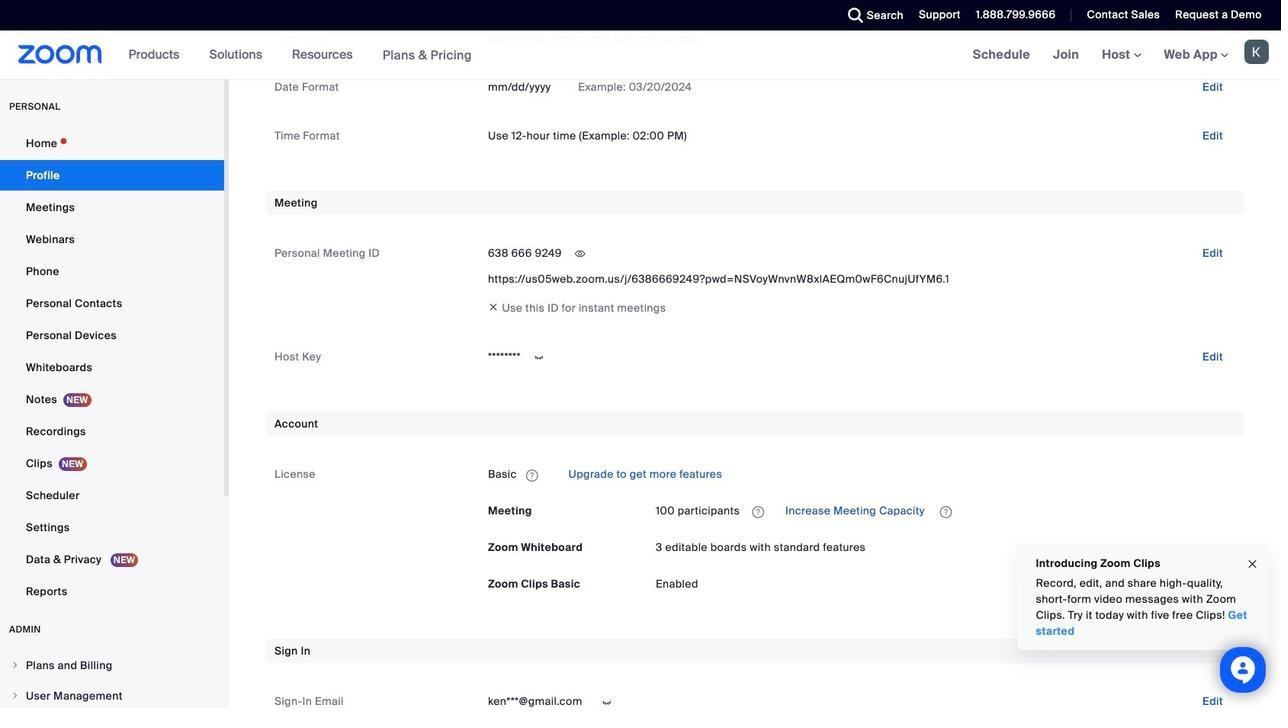 Task type: locate. For each thing, give the bounding box(es) containing it.
1 menu item from the top
[[0, 652, 224, 681]]

right image
[[11, 661, 20, 671]]

product information navigation
[[117, 31, 484, 80]]

personal menu menu
[[0, 128, 224, 609]]

0 vertical spatial menu item
[[0, 652, 224, 681]]

hide personal meeting id image
[[568, 247, 593, 261]]

1 vertical spatial menu item
[[0, 682, 224, 709]]

meetings navigation
[[962, 31, 1282, 80]]

1 vertical spatial application
[[656, 499, 1236, 524]]

application
[[488, 463, 1236, 487], [656, 499, 1236, 524]]

menu item
[[0, 652, 224, 681], [0, 682, 224, 709]]

0 vertical spatial application
[[488, 463, 1236, 487]]

close image
[[1247, 556, 1260, 573]]

banner
[[0, 31, 1282, 80]]



Task type: vqa. For each thing, say whether or not it's contained in the screenshot.
topmost menu item
yes



Task type: describe. For each thing, give the bounding box(es) containing it.
right image
[[11, 692, 20, 701]]

show host key image
[[527, 351, 551, 365]]

learn more about your license type image
[[525, 471, 540, 481]]

admin menu menu
[[0, 652, 224, 709]]

2 menu item from the top
[[0, 682, 224, 709]]

zoom logo image
[[18, 45, 102, 64]]

profile picture image
[[1245, 40, 1270, 64]]

learn more about your meeting license image
[[748, 506, 769, 519]]



